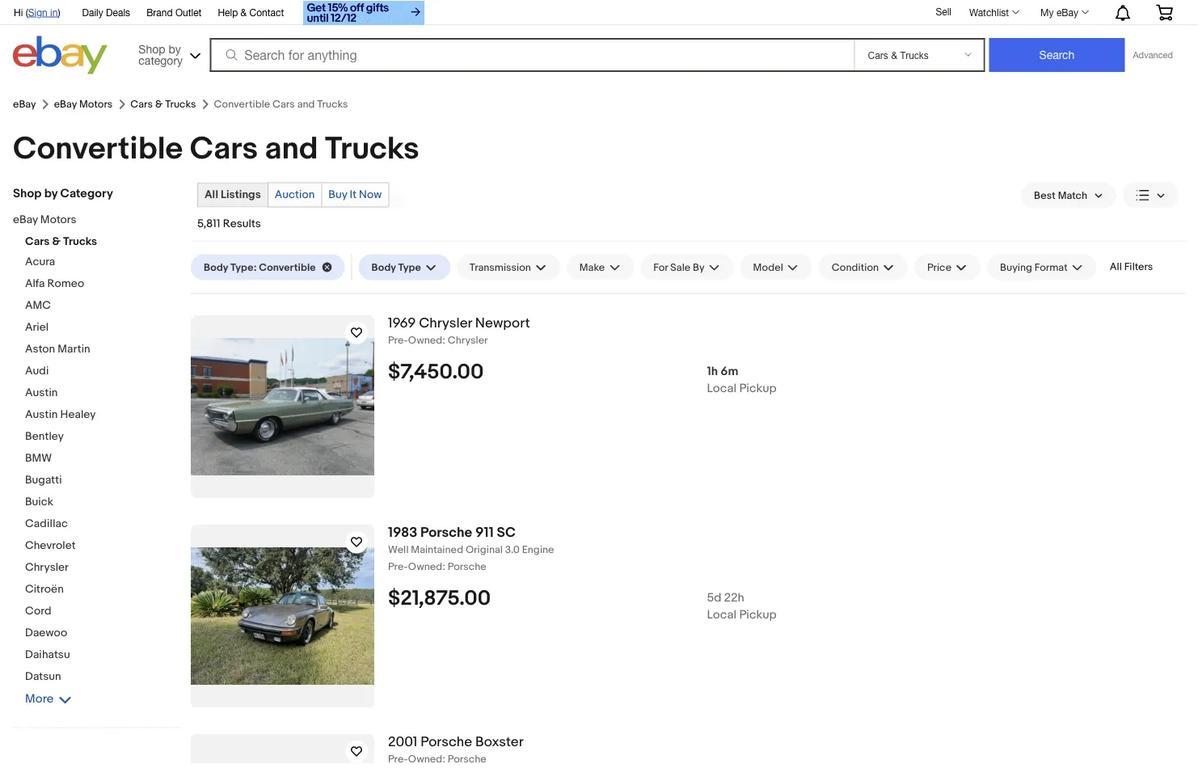 Task type: describe. For each thing, give the bounding box(es) containing it.
body for body type
[[372, 261, 396, 274]]

cadillac
[[25, 517, 68, 531]]

chevrolet
[[25, 539, 76, 553]]

and
[[265, 130, 318, 168]]

0 vertical spatial ebay motors link
[[54, 98, 113, 111]]

by for category
[[169, 42, 181, 55]]

all for all listings
[[205, 188, 218, 202]]

cord link
[[25, 604, 179, 620]]

martin
[[58, 342, 90, 356]]

price button
[[915, 254, 981, 280]]

sign in link
[[28, 6, 58, 18]]

6m
[[721, 364, 739, 379]]

advanced
[[1133, 50, 1173, 60]]

1983 porsche 911 sc image
[[191, 547, 374, 685]]

buying format
[[1000, 261, 1068, 274]]

bentley
[[25, 430, 64, 444]]

make button
[[567, 254, 634, 280]]

audi link
[[25, 364, 179, 380]]

for sale by
[[654, 261, 705, 274]]

cadillac link
[[25, 517, 179, 532]]

buick link
[[25, 495, 179, 511]]

2001 porsche boxster
[[388, 733, 524, 750]]

buying
[[1000, 261, 1033, 274]]

amc link
[[25, 299, 179, 314]]

match
[[1058, 189, 1088, 202]]

auction link
[[268, 183, 321, 207]]

1 vertical spatial ebay motors link
[[13, 213, 167, 228]]

help
[[218, 6, 238, 18]]

type:
[[230, 261, 257, 274]]

hi
[[14, 6, 23, 18]]

chrysler inside ebay motors cars & trucks acura alfa romeo amc ariel aston martin audi austin austin healey bentley bmw bugatti buick cadillac chevrolet chrysler citroën cord daewoo daihatsu datsun
[[25, 561, 69, 575]]

)
[[58, 6, 60, 18]]

filters
[[1125, 261, 1153, 273]]

more button
[[25, 692, 72, 706]]

all filters
[[1110, 261, 1153, 273]]

0 vertical spatial chrysler
[[419, 315, 472, 332]]

results
[[223, 217, 261, 230]]

citroën
[[25, 583, 64, 596]]

for
[[654, 261, 668, 274]]

audi
[[25, 364, 49, 378]]

Search for anything text field
[[212, 40, 851, 70]]

best match button
[[1021, 182, 1117, 208]]

my ebay
[[1041, 6, 1079, 18]]

& for cars
[[155, 98, 163, 111]]

& inside ebay motors cars & trucks acura alfa romeo amc ariel aston martin audi austin austin healey bentley bmw bugatti buick cadillac chevrolet chrysler citroën cord daewoo daihatsu datsun
[[52, 235, 61, 249]]

motors for ebay motors cars & trucks acura alfa romeo amc ariel aston martin audi austin austin healey bentley bmw bugatti buick cadillac chevrolet chrysler citroën cord daewoo daihatsu datsun
[[40, 213, 77, 227]]

0 vertical spatial cars
[[130, 98, 153, 111]]

1 vertical spatial porsche
[[448, 561, 487, 573]]

aston martin link
[[25, 342, 179, 358]]

brand outlet link
[[146, 4, 202, 22]]

: inside the 1983 porsche 911 sc well maintained original 3.0 engine pre-owned : porsche
[[442, 561, 445, 573]]

by
[[693, 261, 705, 274]]

condition button
[[819, 254, 908, 280]]

my ebay link
[[1032, 2, 1097, 22]]

shop by category button
[[131, 36, 204, 71]]

2 horizontal spatial cars
[[190, 130, 258, 168]]

by for category
[[44, 186, 58, 201]]

$7,450.00
[[388, 359, 484, 384]]

it
[[350, 188, 357, 202]]

ebay motors
[[54, 98, 113, 111]]

daihatsu
[[25, 648, 70, 662]]

aston
[[25, 342, 55, 356]]

all filters button
[[1103, 254, 1160, 280]]

datsun link
[[25, 670, 179, 685]]

porsche for 911
[[421, 524, 472, 541]]

body type button
[[359, 254, 450, 280]]

healey
[[60, 408, 96, 422]]

brand
[[146, 6, 173, 18]]

auction
[[275, 188, 315, 202]]

ebay link
[[13, 98, 36, 111]]

ebay for ebay motors cars & trucks acura alfa romeo amc ariel aston martin audi austin austin healey bentley bmw bugatti buick cadillac chevrolet chrysler citroën cord daewoo daihatsu datsun
[[13, 213, 38, 227]]

bmw link
[[25, 452, 179, 467]]

sell link
[[929, 6, 959, 17]]

ebay inside the account navigation
[[1057, 6, 1079, 18]]

maintained
[[411, 544, 463, 556]]

brand outlet
[[146, 6, 202, 18]]

get an extra 15% off image
[[303, 1, 425, 25]]

1983
[[388, 524, 417, 541]]

bugatti
[[25, 473, 62, 487]]

buying format button
[[987, 254, 1097, 280]]

1983 porsche 911 sc link
[[388, 524, 1185, 541]]

porsche for boxster
[[421, 733, 472, 750]]

motors for ebay motors
[[79, 98, 113, 111]]

5,811
[[197, 217, 220, 230]]

model button
[[740, 254, 812, 280]]

pickup for $21,875.00
[[739, 608, 777, 622]]

deals
[[106, 6, 130, 18]]

buy it now link
[[322, 183, 388, 207]]

body for body type: convertible
[[204, 261, 228, 274]]

listings
[[221, 188, 261, 202]]

amc
[[25, 299, 51, 313]]

acura
[[25, 255, 55, 269]]

1983 porsche 911 sc well maintained original 3.0 engine pre-owned : porsche
[[388, 524, 554, 573]]

romeo
[[47, 277, 84, 291]]

advanced link
[[1125, 39, 1181, 71]]

body type: convertible
[[204, 261, 316, 274]]

model
[[753, 261, 783, 274]]



Task type: locate. For each thing, give the bounding box(es) containing it.
motors down shop by category
[[40, 213, 77, 227]]

cars inside ebay motors cars & trucks acura alfa romeo amc ariel aston martin audi austin austin healey bentley bmw bugatti buick cadillac chevrolet chrysler citroën cord daewoo daihatsu datsun
[[25, 235, 50, 249]]

2 pickup from the top
[[739, 608, 777, 622]]

2001 porsche boxster link
[[388, 733, 1185, 751]]

1 horizontal spatial trucks
[[165, 98, 196, 111]]

shop by category
[[139, 42, 183, 67]]

& up acura
[[52, 235, 61, 249]]

hi ( sign in )
[[14, 6, 60, 18]]

convertible inside body type: convertible link
[[259, 261, 316, 274]]

pre- down '1969'
[[388, 334, 408, 347]]

0 horizontal spatial convertible
[[13, 130, 183, 168]]

daily deals link
[[82, 4, 130, 22]]

0 vertical spatial by
[[169, 42, 181, 55]]

engine
[[522, 544, 554, 556]]

& right help
[[241, 6, 247, 18]]

2 local from the top
[[707, 608, 737, 622]]

ebay left ebay motors
[[13, 98, 36, 111]]

1 vertical spatial by
[[44, 186, 58, 201]]

0 horizontal spatial trucks
[[63, 235, 97, 249]]

my
[[1041, 6, 1054, 18]]

ebay motors cars & trucks acura alfa romeo amc ariel aston martin audi austin austin healey bentley bmw bugatti buick cadillac chevrolet chrysler citroën cord daewoo daihatsu datsun
[[13, 213, 97, 684]]

porsche up maintained
[[421, 524, 472, 541]]

1 vertical spatial :
[[442, 561, 445, 573]]

:
[[442, 334, 445, 347], [442, 561, 445, 573]]

ebay motors link right "ebay" 'link' on the top of the page
[[54, 98, 113, 111]]

1 vertical spatial local
[[707, 608, 737, 622]]

ebay right "ebay" 'link' on the top of the page
[[54, 98, 77, 111]]

1 vertical spatial convertible
[[259, 261, 316, 274]]

convertible up category
[[13, 130, 183, 168]]

2 horizontal spatial &
[[241, 6, 247, 18]]

2 owned from the top
[[408, 561, 442, 573]]

1 vertical spatial owned
[[408, 561, 442, 573]]

0 vertical spatial shop
[[139, 42, 165, 55]]

bentley link
[[25, 430, 179, 445]]

0 vertical spatial austin
[[25, 386, 58, 400]]

1 austin from the top
[[25, 386, 58, 400]]

2 body from the left
[[372, 261, 396, 274]]

datsun
[[25, 670, 61, 684]]

buy
[[329, 188, 347, 202]]

1 vertical spatial austin
[[25, 408, 58, 422]]

bmw
[[25, 452, 52, 465]]

category
[[139, 53, 183, 67]]

1 vertical spatial trucks
[[325, 130, 419, 168]]

1969 chrysler newport link
[[388, 315, 1185, 332]]

trucks up acura link
[[63, 235, 97, 249]]

in
[[50, 6, 58, 18]]

shop for shop by category
[[13, 186, 41, 201]]

None submit
[[989, 38, 1125, 72]]

motors inside ebay motors cars & trucks acura alfa romeo amc ariel aston martin audi austin austin healey bentley bmw bugatti buick cadillac chevrolet chrysler citroën cord daewoo daihatsu datsun
[[40, 213, 77, 227]]

daewoo link
[[25, 626, 179, 642]]

1 vertical spatial all
[[1110, 261, 1122, 273]]

transmission button
[[457, 254, 560, 280]]

chrysler down the "newport"
[[448, 334, 488, 347]]

pickup
[[739, 381, 777, 396], [739, 608, 777, 622]]

1 horizontal spatial cars
[[130, 98, 153, 111]]

1 horizontal spatial all
[[1110, 261, 1122, 273]]

: up $7,450.00
[[442, 334, 445, 347]]

cars
[[130, 98, 153, 111], [190, 130, 258, 168], [25, 235, 50, 249]]

2 austin from the top
[[25, 408, 58, 422]]

2 vertical spatial &
[[52, 235, 61, 249]]

daewoo
[[25, 626, 67, 640]]

shop down brand
[[139, 42, 165, 55]]

(
[[26, 6, 28, 18]]

porsche down original
[[448, 561, 487, 573]]

local down 6m
[[707, 381, 737, 396]]

1 owned from the top
[[408, 334, 442, 347]]

0 vertical spatial local
[[707, 381, 737, 396]]

shop
[[139, 42, 165, 55], [13, 186, 41, 201]]

buick
[[25, 495, 53, 509]]

ebay inside ebay motors cars & trucks acura alfa romeo amc ariel aston martin audi austin austin healey bentley bmw bugatti buick cadillac chevrolet chrysler citroën cord daewoo daihatsu datsun
[[13, 213, 38, 227]]

all listings link
[[198, 183, 267, 207]]

newport
[[475, 315, 530, 332]]

None text field
[[388, 334, 1185, 347], [388, 561, 1185, 574], [388, 334, 1185, 347], [388, 561, 1185, 574]]

watchlist link
[[961, 2, 1027, 22]]

format
[[1035, 261, 1068, 274]]

: inside 1969 chrysler newport pre-owned : chrysler
[[442, 334, 445, 347]]

1 vertical spatial &
[[155, 98, 163, 111]]

now
[[359, 188, 382, 202]]

all for all filters
[[1110, 261, 1122, 273]]

2 vertical spatial trucks
[[63, 235, 97, 249]]

0 horizontal spatial cars
[[25, 235, 50, 249]]

owned inside the 1983 porsche 911 sc well maintained original 3.0 engine pre-owned : porsche
[[408, 561, 442, 573]]

ebay for ebay
[[13, 98, 36, 111]]

sign
[[28, 6, 48, 18]]

ariel
[[25, 321, 49, 334]]

1 horizontal spatial convertible
[[259, 261, 316, 274]]

5,811 results
[[197, 217, 261, 230]]

0 horizontal spatial shop
[[13, 186, 41, 201]]

owned down '1969'
[[408, 334, 442, 347]]

owned inside 1969 chrysler newport pre-owned : chrysler
[[408, 334, 442, 347]]

None text field
[[388, 753, 1185, 764]]

ebay
[[1057, 6, 1079, 18], [13, 98, 36, 111], [54, 98, 77, 111], [13, 213, 38, 227]]

ebay right my
[[1057, 6, 1079, 18]]

austin down audi
[[25, 386, 58, 400]]

bugatti link
[[25, 473, 179, 489]]

motors
[[79, 98, 113, 111], [40, 213, 77, 227]]

chrysler right '1969'
[[419, 315, 472, 332]]

& inside help & contact link
[[241, 6, 247, 18]]

0 vertical spatial trucks
[[165, 98, 196, 111]]

2 vertical spatial cars
[[25, 235, 50, 249]]

ebay motors link down category
[[13, 213, 167, 228]]

alfa
[[25, 277, 45, 291]]

body type
[[372, 261, 421, 274]]

1 vertical spatial motors
[[40, 213, 77, 227]]

2 vertical spatial porsche
[[421, 733, 472, 750]]

1 horizontal spatial motors
[[79, 98, 113, 111]]

local for $21,875.00
[[707, 608, 737, 622]]

porsche right 2001
[[421, 733, 472, 750]]

1 horizontal spatial &
[[155, 98, 163, 111]]

1 pre- from the top
[[388, 334, 408, 347]]

: down maintained
[[442, 561, 445, 573]]

1 horizontal spatial shop
[[139, 42, 165, 55]]

watchlist
[[970, 6, 1009, 18]]

&
[[241, 6, 247, 18], [155, 98, 163, 111], [52, 235, 61, 249]]

none submit inside the shop by category "banner"
[[989, 38, 1125, 72]]

outlet
[[175, 6, 202, 18]]

body left type
[[372, 261, 396, 274]]

shop inside shop by category
[[139, 42, 165, 55]]

0 horizontal spatial all
[[205, 188, 218, 202]]

cord
[[25, 604, 51, 618]]

0 vertical spatial owned
[[408, 334, 442, 347]]

local
[[707, 381, 737, 396], [707, 608, 737, 622]]

austin up bentley
[[25, 408, 58, 422]]

body type: convertible link
[[191, 254, 345, 280]]

cars up acura
[[25, 235, 50, 249]]

1 vertical spatial pre-
[[388, 561, 408, 573]]

0 vertical spatial convertible
[[13, 130, 183, 168]]

by down brand outlet link
[[169, 42, 181, 55]]

cars down category
[[130, 98, 153, 111]]

sc
[[497, 524, 516, 541]]

1 horizontal spatial body
[[372, 261, 396, 274]]

shop by category
[[13, 186, 113, 201]]

0 horizontal spatial body
[[204, 261, 228, 274]]

buy it now
[[329, 188, 382, 202]]

0 horizontal spatial motors
[[40, 213, 77, 227]]

body
[[204, 261, 228, 274], [372, 261, 396, 274]]

Well Maintained Original 3.0 Engine text field
[[388, 544, 1185, 557]]

all
[[205, 188, 218, 202], [1110, 261, 1122, 273]]

0 vertical spatial all
[[205, 188, 218, 202]]

price
[[928, 261, 952, 274]]

1 horizontal spatial by
[[169, 42, 181, 55]]

1 body from the left
[[204, 261, 228, 274]]

pre- down well
[[388, 561, 408, 573]]

2 horizontal spatial trucks
[[325, 130, 419, 168]]

make
[[580, 261, 605, 274]]

2 vertical spatial chrysler
[[25, 561, 69, 575]]

local down 5d
[[707, 608, 737, 622]]

austin
[[25, 386, 58, 400], [25, 408, 58, 422]]

1969 chrysler newport image
[[191, 338, 374, 476]]

pre- inside the 1983 porsche 911 sc well maintained original 3.0 engine pre-owned : porsche
[[388, 561, 408, 573]]

chrysler link
[[25, 561, 179, 576]]

all left the filters
[[1110, 261, 1122, 273]]

trucks down category
[[165, 98, 196, 111]]

shop left category
[[13, 186, 41, 201]]

view: list view image
[[1136, 187, 1166, 204]]

& down category
[[155, 98, 163, 111]]

condition
[[832, 261, 879, 274]]

local inside 5d 22h local pickup
[[707, 608, 737, 622]]

22h
[[724, 591, 745, 605]]

0 vertical spatial pickup
[[739, 381, 777, 396]]

0 vertical spatial &
[[241, 6, 247, 18]]

0 vertical spatial porsche
[[421, 524, 472, 541]]

0 horizontal spatial &
[[52, 235, 61, 249]]

body left type:
[[204, 261, 228, 274]]

1h 6m local pickup
[[707, 364, 777, 396]]

contact
[[249, 6, 284, 18]]

citroën link
[[25, 583, 179, 598]]

1 vertical spatial cars
[[190, 130, 258, 168]]

convertible right type:
[[259, 261, 316, 274]]

1 local from the top
[[707, 381, 737, 396]]

2 pre- from the top
[[388, 561, 408, 573]]

1 pickup from the top
[[739, 381, 777, 396]]

sell
[[936, 6, 952, 17]]

pickup for $7,450.00
[[739, 381, 777, 396]]

by inside shop by category
[[169, 42, 181, 55]]

pickup inside 1h 6m local pickup
[[739, 381, 777, 396]]

chrysler up citroën
[[25, 561, 69, 575]]

1 vertical spatial shop
[[13, 186, 41, 201]]

2 : from the top
[[442, 561, 445, 573]]

0 vertical spatial pre-
[[388, 334, 408, 347]]

pickup inside 5d 22h local pickup
[[739, 608, 777, 622]]

pickup down 22h
[[739, 608, 777, 622]]

0 horizontal spatial by
[[44, 186, 58, 201]]

by
[[169, 42, 181, 55], [44, 186, 58, 201]]

chevrolet link
[[25, 539, 179, 554]]

your shopping cart image
[[1156, 4, 1174, 20]]

1 vertical spatial pickup
[[739, 608, 777, 622]]

account navigation
[[5, 0, 1185, 27]]

for sale by button
[[641, 254, 734, 280]]

trucks up now
[[325, 130, 419, 168]]

shop by category banner
[[5, 0, 1185, 78]]

& for help
[[241, 6, 247, 18]]

local for $7,450.00
[[707, 381, 737, 396]]

trucks inside ebay motors cars & trucks acura alfa romeo amc ariel aston martin audi austin austin healey bentley bmw bugatti buick cadillac chevrolet chrysler citroën cord daewoo daihatsu datsun
[[63, 235, 97, 249]]

local inside 1h 6m local pickup
[[707, 381, 737, 396]]

3.0
[[505, 544, 520, 556]]

daihatsu link
[[25, 648, 179, 663]]

ebay up acura
[[13, 213, 38, 227]]

0 vertical spatial :
[[442, 334, 445, 347]]

body inside body type dropdown button
[[372, 261, 396, 274]]

2001
[[388, 733, 418, 750]]

ebay motors link
[[54, 98, 113, 111], [13, 213, 167, 228]]

porsche
[[421, 524, 472, 541], [448, 561, 487, 573], [421, 733, 472, 750]]

shop for shop by category
[[139, 42, 165, 55]]

all inside button
[[1110, 261, 1122, 273]]

1969 chrysler newport pre-owned : chrysler
[[388, 315, 530, 347]]

5d 22h local pickup
[[707, 591, 777, 622]]

sale
[[670, 261, 691, 274]]

best match
[[1034, 189, 1088, 202]]

daily
[[82, 6, 103, 18]]

by left category
[[44, 186, 58, 201]]

pre- inside 1969 chrysler newport pre-owned : chrysler
[[388, 334, 408, 347]]

1 vertical spatial chrysler
[[448, 334, 488, 347]]

cars up all listings link
[[190, 130, 258, 168]]

ebay for ebay motors
[[54, 98, 77, 111]]

all up 5,811
[[205, 188, 218, 202]]

0 vertical spatial motors
[[79, 98, 113, 111]]

body inside body type: convertible link
[[204, 261, 228, 274]]

owned down maintained
[[408, 561, 442, 573]]

trucks
[[165, 98, 196, 111], [325, 130, 419, 168], [63, 235, 97, 249]]

all listings
[[205, 188, 261, 202]]

1 : from the top
[[442, 334, 445, 347]]

pickup down 1969 chrysler newport link
[[739, 381, 777, 396]]

original
[[466, 544, 503, 556]]

motors left cars & trucks link
[[79, 98, 113, 111]]



Task type: vqa. For each thing, say whether or not it's contained in the screenshot.
911
yes



